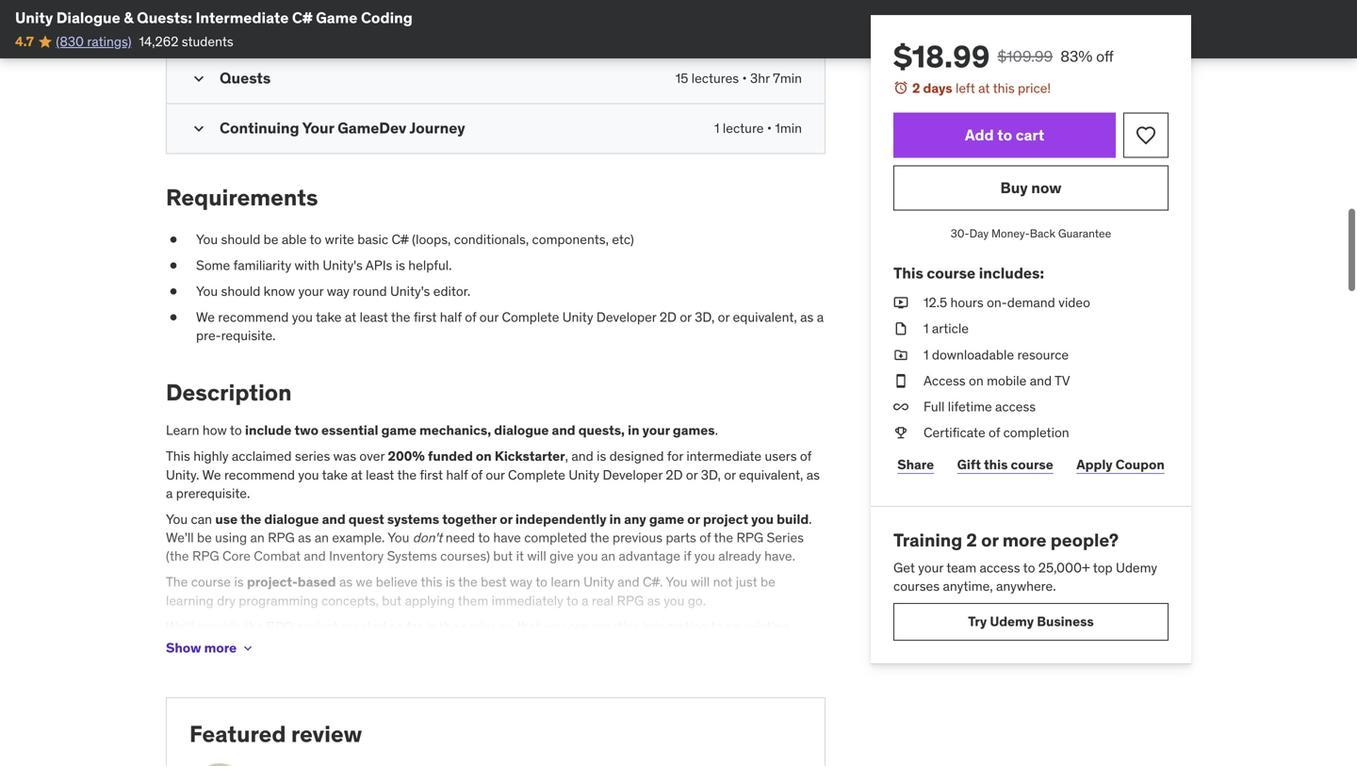 Task type: vqa. For each thing, say whether or not it's contained in the screenshot.


Task type: locate. For each thing, give the bounding box(es) containing it.
be left using
[[197, 530, 212, 547]]

systems
[[387, 548, 437, 565]]

1 vertical spatial this
[[985, 456, 1009, 473]]

designed
[[610, 448, 664, 465]]

the up them
[[458, 574, 478, 591]]

0 vertical spatial course
[[927, 263, 976, 283]]

0 vertical spatial 1
[[715, 120, 720, 137]]

the inside , and is designed for intermediate users of unity. we recommend you take at least the first half of our complete unity developer 2d or 3d, or equivalent, as a prerequisite.
[[397, 467, 417, 484]]

1 vertical spatial equivalent,
[[739, 467, 804, 484]]

least
[[360, 309, 388, 326], [366, 467, 395, 484]]

students
[[182, 33, 234, 50]]

1 vertical spatial 1
[[924, 320, 929, 337]]

1 horizontal spatial more
[[1003, 529, 1047, 552]]

xsmall image
[[190, 8, 205, 27], [166, 230, 181, 249], [166, 282, 181, 301], [894, 294, 909, 312], [894, 346, 909, 364], [894, 372, 909, 390], [894, 398, 909, 416], [894, 424, 909, 442]]

demand
[[1008, 294, 1056, 311]]

1 vertical spatial 2d
[[666, 467, 683, 484]]

1 horizontal spatial series
[[462, 619, 497, 636]]

0 vertical spatial half
[[440, 309, 462, 326]]

1 vertical spatial series
[[462, 619, 497, 636]]

1 vertical spatial your
[[643, 422, 670, 439]]

of
[[465, 309, 477, 326], [989, 424, 1001, 441], [801, 448, 812, 465], [471, 467, 483, 484], [700, 530, 711, 547], [756, 637, 768, 654]]

0 horizontal spatial way
[[327, 283, 350, 300]]

0 vertical spatial will
[[528, 548, 547, 565]]

you inside as we believe this is the best way to learn unity and c#. you will not just be learning dry programming concepts, but applying them immediately to a real rpg as you go.
[[666, 574, 688, 591]]

least inside we recommend you take at least the first half of our complete unity developer 2d or 3d, or equivalent, as a pre-requisite.
[[360, 309, 388, 326]]

1 vertical spatial .
[[809, 511, 812, 528]]

day
[[970, 226, 989, 241]]

1 vertical spatial 3d,
[[701, 467, 721, 484]]

recommend up requisite.
[[218, 309, 289, 326]]

unity down components,
[[563, 309, 594, 326]]

xsmall image up description
[[166, 308, 181, 327]]

requisite.
[[221, 327, 276, 344]]

to right how
[[230, 422, 242, 439]]

1 we'll from the top
[[166, 530, 194, 547]]

2 vertical spatial in
[[426, 619, 436, 636]]

1 horizontal spatial c#
[[392, 231, 409, 248]]

give
[[550, 548, 574, 565]]

c# right the basic
[[392, 231, 409, 248]]

rpg right (the
[[192, 548, 219, 565]]

1 for 1 downloadable resource
[[924, 346, 929, 363]]

1 vertical spatial but
[[382, 593, 402, 610]]

this highly acclaimed series was over 200% funded on kickstarter
[[166, 448, 566, 465]]

2 horizontal spatial your
[[919, 560, 944, 577]]

but down believe
[[382, 593, 402, 610]]

0 vertical spatial recommend
[[218, 309, 289, 326]]

build
[[777, 511, 809, 528]]

your
[[302, 118, 334, 138]]

udemy right try
[[991, 614, 1035, 631]]

• for continuing your gamedev journey
[[767, 120, 772, 137]]

1 vertical spatial take
[[322, 467, 348, 484]]

training
[[894, 529, 963, 552]]

be right just
[[761, 574, 776, 591]]

project inside we'll provide the rpg project created so far in the series so that you can practice integrating to an existing complex project.
[[297, 619, 338, 636]]

you right that
[[544, 619, 565, 636]]

will right it
[[528, 548, 547, 565]]

dialogue up combat at the left bottom
[[264, 511, 319, 528]]

an up knowledge
[[727, 619, 741, 636]]

of down editor. at the left top of page
[[465, 309, 477, 326]]

be down project.
[[233, 656, 248, 672]]

so left the far at the left of page
[[390, 619, 404, 636]]

an down previous
[[602, 548, 616, 565]]

1 vertical spatial we
[[202, 467, 221, 484]]

series down two
[[295, 448, 330, 465]]

4.7
[[15, 33, 34, 50]]

will up the go.
[[691, 574, 710, 591]]

2 we'll from the top
[[166, 619, 194, 636]]

or
[[680, 309, 692, 326], [718, 309, 730, 326], [686, 467, 698, 484], [725, 467, 736, 484], [500, 511, 513, 528], [688, 511, 701, 528], [982, 529, 999, 552]]

1 horizontal spatial unity's
[[390, 283, 430, 300]]

1 should from the top
[[221, 231, 261, 248]]

we down highly
[[202, 467, 221, 484]]

an inside we'll provide the rpg project created so far in the series so that you can practice integrating to an existing complex project.
[[727, 619, 741, 636]]

0 horizontal spatial .
[[715, 422, 719, 439]]

is down quests,
[[597, 448, 607, 465]]

should down familiarity
[[221, 283, 261, 300]]

this up applying
[[421, 574, 443, 591]]

the down applying
[[439, 619, 459, 636]]

users
[[765, 448, 797, 465]]

least down over
[[366, 467, 395, 484]]

first inside , and is designed for intermediate users of unity. we recommend you take at least the first half of our complete unity developer 2d or 3d, or equivalent, as a prerequisite.
[[420, 467, 443, 484]]

your up the courses
[[919, 560, 944, 577]]

0 horizontal spatial so
[[390, 619, 404, 636]]

1 horizontal spatial will
[[528, 548, 547, 565]]

1 vertical spatial unity's
[[390, 283, 430, 300]]

1 vertical spatial course
[[1011, 456, 1054, 473]]

we'll
[[166, 530, 194, 547], [166, 619, 194, 636]]

and left no
[[646, 637, 668, 654]]

0 vertical spatial equivalent,
[[733, 309, 798, 326]]

• for quests
[[743, 70, 748, 87]]

. inside . we'll be using an rpg as an example. you
[[809, 511, 812, 528]]

1 horizontal spatial this
[[894, 263, 924, 283]]

1 vertical spatial in
[[610, 511, 622, 528]]

series
[[767, 530, 804, 547]]

1 horizontal spatial •
[[767, 120, 772, 137]]

0 vertical spatial udemy
[[1117, 560, 1158, 577]]

0 horizontal spatial your
[[298, 283, 324, 300]]

in right the far at the left of page
[[426, 619, 436, 636]]

course
[[927, 263, 976, 283], [1011, 456, 1054, 473], [191, 574, 231, 591]]

2 vertical spatial will
[[211, 656, 230, 672]]

the inside as we believe this is the best way to learn unity and c#. you will not just be learning dry programming concepts, but applying them immediately to a real rpg as you go.
[[458, 574, 478, 591]]

1 left the article
[[924, 320, 929, 337]]

independently
[[516, 511, 607, 528]]

2d
[[660, 309, 677, 326], [666, 467, 683, 484]]

2 horizontal spatial in
[[628, 422, 640, 439]]

• left 3hr on the right
[[743, 70, 748, 87]]

project-
[[247, 574, 298, 591]]

0 horizontal spatial will
[[211, 656, 230, 672]]

0 horizontal spatial in
[[426, 619, 436, 636]]

0 vertical spatial unity's
[[323, 257, 363, 274]]

first down 'funded'
[[420, 467, 443, 484]]

unity inside we recommend you take at least the first half of our complete unity developer 2d or 3d, or equivalent, as a pre-requisite.
[[563, 309, 594, 326]]

1 vertical spatial complete
[[508, 467, 566, 484]]

0 vertical spatial game
[[382, 422, 417, 439]]

2
[[913, 80, 921, 97], [967, 529, 978, 552]]

1min
[[776, 120, 803, 137]]

systems
[[387, 511, 440, 528]]

your inside training 2 or more people? get your team access to 25,000+ top udemy courses anytime, anywhere.
[[919, 560, 944, 577]]

1 vertical spatial project
[[297, 619, 338, 636]]

0 vertical spatial more
[[1003, 529, 1047, 552]]

your
[[298, 283, 324, 300], [643, 422, 670, 439], [919, 560, 944, 577]]

dialogue up kickstarter
[[494, 422, 549, 439]]

know
[[264, 283, 295, 300]]

unity's down write
[[323, 257, 363, 274]]

1 horizontal spatial so
[[500, 619, 514, 636]]

you inside as we believe this is the best way to learn unity and c#. you will not just be learning dry programming concepts, but applying them immediately to a real rpg as you go.
[[664, 593, 685, 610]]

of down 'funded'
[[471, 467, 483, 484]]

1 horizontal spatial 2
[[967, 529, 978, 552]]

this left price!
[[994, 80, 1015, 97]]

first down editor. at the left top of page
[[414, 309, 437, 326]]

udemy inside training 2 or more people? get your team access to 25,000+ top udemy courses anytime, anywhere.
[[1117, 560, 1158, 577]]

the down "existing"
[[771, 637, 790, 654]]

programming
[[239, 593, 318, 610]]

recommend inside , and is designed for intermediate users of unity. we recommend you take at least the first half of our complete unity developer 2d or 3d, or equivalent, as a prerequisite.
[[224, 467, 295, 484]]

how
[[203, 422, 227, 439]]

1 lecture • 1min
[[715, 120, 803, 137]]

1 vertical spatial access
[[980, 560, 1021, 577]]

certificate
[[924, 424, 986, 441]]

can
[[191, 511, 212, 528], [568, 619, 589, 636]]

(loops,
[[412, 231, 451, 248]]

the right use
[[241, 511, 261, 528]]

way inside as we believe this is the best way to learn unity and c#. you will not just be learning dry programming concepts, but applying them immediately to a real rpg as you go.
[[510, 574, 533, 591]]

requirements
[[166, 183, 318, 212]]

on right 'funded'
[[476, 448, 492, 465]]

2d inside we recommend you take at least the first half of our complete unity developer 2d or 3d, or equivalent, as a pre-requisite.
[[660, 309, 677, 326]]

is
[[396, 257, 405, 274], [597, 448, 607, 465], [234, 574, 244, 591], [446, 574, 456, 591]]

try
[[969, 614, 988, 631]]

learn
[[551, 574, 581, 591]]

is inside , and is designed for intermediate users of unity. we recommend you take at least the first half of our complete unity developer 2d or 3d, or equivalent, as a prerequisite.
[[597, 448, 607, 465]]

0 horizontal spatial this
[[166, 448, 190, 465]]

2 horizontal spatial will
[[691, 574, 710, 591]]

familiarity
[[234, 257, 292, 274]]

and
[[1030, 372, 1053, 389], [552, 422, 576, 439], [572, 448, 594, 465], [322, 511, 346, 528], [304, 548, 326, 565], [618, 574, 640, 591], [646, 637, 668, 654]]

and up based
[[304, 548, 326, 565]]

1 vertical spatial more
[[204, 640, 237, 657]]

access up anywhere.
[[980, 560, 1021, 577]]

of right parts
[[700, 530, 711, 547]]

1 vertical spatial game
[[650, 511, 685, 528]]

is up applying
[[446, 574, 456, 591]]

more
[[1003, 529, 1047, 552], [204, 640, 237, 657]]

xsmall image for you should know your way round unity's editor.
[[166, 282, 181, 301]]

1 horizontal spatial project
[[297, 619, 338, 636]]

of down full lifetime access
[[989, 424, 1001, 441]]

xsmall image left 1 article
[[894, 320, 909, 338]]

0 vertical spatial at
[[979, 80, 991, 97]]

this
[[994, 80, 1015, 97], [985, 456, 1009, 473], [421, 574, 443, 591]]

will inside need to have completed the previous parts of the rpg series (the rpg core combat and inventory systems courses) but it will give you an advantage if you already have.
[[528, 548, 547, 565]]

0 horizontal spatial dialogue
[[264, 511, 319, 528]]

1 vertical spatial developer
[[603, 467, 663, 484]]

project down the "complex"
[[166, 656, 208, 672]]

can inside we'll provide the rpg project created so far in the series so that you can practice integrating to an existing complex project.
[[568, 619, 589, 636]]

way up the immediately
[[510, 574, 533, 591]]

rpg inside we'll provide the rpg project created so far in the series so that you can practice integrating to an existing complex project.
[[267, 619, 294, 636]]

we inside , and is designed for intermediate users of unity. we recommend you take at least the first half of our complete unity developer 2d or 3d, or equivalent, as a prerequisite.
[[202, 467, 221, 484]]

as
[[801, 309, 814, 326], [807, 467, 820, 484], [298, 530, 312, 547], [339, 574, 353, 591], [647, 593, 661, 610]]

2 vertical spatial project
[[166, 656, 208, 672]]

unity up real on the bottom of the page
[[584, 574, 615, 591]]

the down 200%
[[397, 467, 417, 484]]

1 horizontal spatial can
[[568, 619, 589, 636]]

should for be
[[221, 231, 261, 248]]

to inside we'll provide the rpg project created so far in the series so that you can practice integrating to an existing complex project.
[[711, 619, 723, 636]]

0 vertical spatial but
[[493, 548, 513, 565]]

half down 'funded'
[[446, 467, 468, 484]]

continuing
[[220, 118, 299, 138]]

12.5 hours on-demand video
[[924, 294, 1091, 311]]

can left use
[[191, 511, 212, 528]]

small image
[[190, 69, 208, 88]]

0 horizontal spatial can
[[191, 511, 212, 528]]

courses
[[894, 578, 940, 595]]

0 vertical spatial a
[[817, 309, 824, 326]]

courses)
[[441, 548, 490, 565]]

1 vertical spatial half
[[446, 467, 468, 484]]

to left 'cart'
[[998, 125, 1013, 145]]

1 so from the left
[[390, 619, 404, 636]]

2 right alarm icon
[[913, 80, 921, 97]]

series inside we'll provide the rpg project created so far in the series so that you can practice integrating to an existing complex project.
[[462, 619, 497, 636]]

1 vertical spatial should
[[221, 283, 261, 300]]

we inside we recommend you take at least the first half of our complete unity developer 2d or 3d, or equivalent, as a pre-requisite.
[[196, 309, 215, 326]]

ratings)
[[87, 33, 132, 50]]

an right using
[[250, 530, 265, 547]]

show more button
[[166, 630, 256, 668]]

0 vertical spatial 3d,
[[695, 309, 715, 326]]

created
[[342, 619, 387, 636]]

developer down etc)
[[597, 309, 657, 326]]

full
[[924, 398, 945, 415]]

xsmall image for 1 downloadable resource
[[894, 346, 909, 364]]

access down the mobile
[[996, 398, 1037, 415]]

1 horizontal spatial game
[[650, 511, 685, 528]]

1 vertical spatial our
[[486, 467, 505, 484]]

2 horizontal spatial course
[[1011, 456, 1054, 473]]

we
[[196, 309, 215, 326], [202, 467, 221, 484]]

we up pre-
[[196, 309, 215, 326]]

complete inside , and is designed for intermediate users of unity. we recommend you take at least the first half of our complete unity developer 2d or 3d, or equivalent, as a prerequisite.
[[508, 467, 566, 484]]

1 horizontal spatial your
[[643, 422, 670, 439]]

and inside , and is designed for intermediate users of unity. we recommend you take at least the first half of our complete unity developer 2d or 3d, or equivalent, as a prerequisite.
[[572, 448, 594, 465]]

0 vertical spatial c#
[[292, 8, 313, 27]]

unity's down 'helpful.'
[[390, 283, 430, 300]]

you up systems
[[388, 530, 410, 547]]

and no knowledge of the project will be required.
[[166, 637, 790, 672]]

or inside training 2 or more people? get your team access to 25,000+ top udemy courses anytime, anywhere.
[[982, 529, 999, 552]]

0 vertical spatial this
[[894, 263, 924, 283]]

course for the course is project-based
[[191, 574, 231, 591]]

project up already
[[703, 511, 749, 528]]

this right gift
[[985, 456, 1009, 473]]

developer
[[597, 309, 657, 326], [603, 467, 663, 484]]

you down two
[[298, 467, 319, 484]]

so left that
[[500, 619, 514, 636]]

be
[[264, 231, 279, 248], [197, 530, 212, 547], [761, 574, 776, 591], [233, 656, 248, 672]]

1 vertical spatial this
[[166, 448, 190, 465]]

2 horizontal spatial a
[[817, 309, 824, 326]]

course down completion
[[1011, 456, 1054, 473]]

1 vertical spatial we'll
[[166, 619, 194, 636]]

in for quests,
[[628, 422, 640, 439]]

0 vertical spatial we
[[196, 309, 215, 326]]

0 vertical spatial first
[[414, 309, 437, 326]]

games
[[673, 422, 715, 439]]

course up 12.5
[[927, 263, 976, 283]]

wishlist image
[[1135, 124, 1158, 147]]

project inside and no knowledge of the project will be required.
[[166, 656, 208, 672]]

1 vertical spatial at
[[345, 309, 357, 326]]

project down concepts,
[[297, 619, 338, 636]]

0 vertical spatial way
[[327, 283, 350, 300]]

based
[[298, 574, 336, 591]]

on-
[[987, 294, 1008, 311]]

at
[[979, 80, 991, 97], [345, 309, 357, 326], [351, 467, 363, 484]]

get
[[894, 560, 916, 577]]

2 vertical spatial course
[[191, 574, 231, 591]]

of inside need to have completed the previous parts of the rpg series (the rpg core combat and inventory systems courses) but it will give you an advantage if you already have.
[[700, 530, 711, 547]]

xsmall image left some on the left top of page
[[166, 256, 181, 275]]

to inside training 2 or more people? get your team access to 25,000+ top udemy courses anytime, anywhere.
[[1024, 560, 1036, 577]]

more inside "button"
[[204, 640, 237, 657]]

rpg inside . we'll be using an rpg as an example. you
[[268, 530, 295, 547]]

take down was
[[322, 467, 348, 484]]

0 horizontal spatial but
[[382, 593, 402, 610]]

coupon
[[1116, 456, 1165, 473]]

together
[[443, 511, 497, 528]]

at right left
[[979, 80, 991, 97]]

quests
[[220, 68, 271, 88]]

our
[[480, 309, 499, 326], [486, 467, 505, 484]]

0 vertical spatial developer
[[597, 309, 657, 326]]

0 vertical spatial our
[[480, 309, 499, 326]]

try udemy business link
[[894, 604, 1169, 641]]

as we believe this is the best way to learn unity and c#. you will not just be learning dry programming concepts, but applying them immediately to a real rpg as you go.
[[166, 574, 776, 610]]

xsmall image for full lifetime access
[[894, 398, 909, 416]]

game up 200%
[[382, 422, 417, 439]]

the left previous
[[590, 530, 610, 547]]

be inside and no knowledge of the project will be required.
[[233, 656, 248, 672]]

our down kickstarter
[[486, 467, 505, 484]]

share button
[[894, 446, 939, 484]]

more inside training 2 or more people? get your team access to 25,000+ top udemy courses anytime, anywhere.
[[1003, 529, 1047, 552]]

xsmall image for 1
[[894, 320, 909, 338]]

more up anywhere.
[[1003, 529, 1047, 552]]

first inside we recommend you take at least the first half of our complete unity developer 2d or 3d, or equivalent, as a pre-requisite.
[[414, 309, 437, 326]]

1 vertical spatial on
[[476, 448, 492, 465]]

you inside we'll provide the rpg project created so far in the series so that you can practice integrating to an existing complex project.
[[544, 619, 565, 636]]

continuing your gamedev journey
[[220, 118, 466, 138]]

access inside training 2 or more people? get your team access to 25,000+ top udemy courses anytime, anywhere.
[[980, 560, 1021, 577]]

a inside , and is designed for intermediate users of unity. we recommend you take at least the first half of our complete unity developer 2d or 3d, or equivalent, as a prerequisite.
[[166, 485, 173, 502]]

prerequisite.
[[176, 485, 250, 502]]

of down "existing"
[[756, 637, 768, 654]]

series
[[295, 448, 330, 465], [462, 619, 497, 636]]

1 horizontal spatial udemy
[[1117, 560, 1158, 577]]

1 vertical spatial recommend
[[224, 467, 295, 484]]

1 vertical spatial will
[[691, 574, 710, 591]]

you inside , and is designed for intermediate users of unity. we recommend you take at least the first half of our complete unity developer 2d or 3d, or equivalent, as a prerequisite.
[[298, 467, 319, 484]]

xsmall image
[[166, 256, 181, 275], [166, 308, 181, 327], [894, 320, 909, 338], [241, 641, 256, 656]]

rpg right real on the bottom of the page
[[617, 593, 644, 610]]

more down provide
[[204, 640, 237, 657]]

xsmall image for we
[[166, 308, 181, 327]]

conversant
[[220, 8, 287, 25]]

developer inside we recommend you take at least the first half of our complete unity developer 2d or 3d, or equivalent, as a pre-requisite.
[[597, 309, 657, 326]]

2 vertical spatial at
[[351, 467, 363, 484]]

be inside . we'll be using an rpg as an example. you
[[197, 530, 212, 547]]

a inside as we believe this is the best way to learn unity and c#. you will not just be learning dry programming concepts, but applying them immediately to a real rpg as you go.
[[582, 593, 589, 610]]

you down some on the left top of page
[[196, 283, 218, 300]]

complete inside we recommend you take at least the first half of our complete unity developer 2d or 3d, or equivalent, as a pre-requisite.
[[502, 309, 560, 326]]

1 horizontal spatial on
[[969, 372, 984, 389]]

to up anywhere.
[[1024, 560, 1036, 577]]

recommend down the acclaimed
[[224, 467, 295, 484]]

you for you should know your way round unity's editor.
[[196, 283, 218, 300]]

0 vertical spatial can
[[191, 511, 212, 528]]

mechanics,
[[420, 422, 492, 439]]

rpg up combat at the left bottom
[[268, 530, 295, 547]]

xsmall image for some
[[166, 256, 181, 275]]

0 horizontal spatial •
[[743, 70, 748, 87]]

1 vertical spatial 2
[[967, 529, 978, 552]]

1 vertical spatial •
[[767, 120, 772, 137]]

top
[[1094, 560, 1113, 577]]

game up parts
[[650, 511, 685, 528]]

but inside as we believe this is the best way to learn unity and c#. you will not just be learning dry programming concepts, but applying them immediately to a real rpg as you go.
[[382, 593, 402, 610]]

your up the for
[[643, 422, 670, 439]]

gift this course
[[958, 456, 1054, 473]]

you
[[292, 309, 313, 326], [298, 467, 319, 484], [752, 511, 774, 528], [577, 548, 598, 565], [695, 548, 716, 565], [664, 593, 685, 610], [544, 619, 565, 636]]

1 vertical spatial least
[[366, 467, 395, 484]]

you right if
[[695, 548, 716, 565]]

.
[[715, 422, 719, 439], [809, 511, 812, 528]]

at inside we recommend you take at least the first half of our complete unity developer 2d or 3d, or equivalent, as a pre-requisite.
[[345, 309, 357, 326]]

least inside , and is designed for intermediate users of unity. we recommend you take at least the first half of our complete unity developer 2d or 3d, or equivalent, as a prerequisite.
[[366, 467, 395, 484]]

your down with
[[298, 283, 324, 300]]

left
[[956, 80, 976, 97]]

our inside we recommend you take at least the first half of our complete unity developer 2d or 3d, or equivalent, as a pre-requisite.
[[480, 309, 499, 326]]

rpg inside as we believe this is the best way to learn unity and c#. you will not just be learning dry programming concepts, but applying them immediately to a real rpg as you go.
[[617, 593, 644, 610]]

1 horizontal spatial dialogue
[[494, 422, 549, 439]]

at down you should know your way round unity's editor.
[[345, 309, 357, 326]]

1 vertical spatial can
[[568, 619, 589, 636]]

xsmall image down provide
[[241, 641, 256, 656]]

of inside and no knowledge of the project will be required.
[[756, 637, 768, 654]]

0 horizontal spatial 2
[[913, 80, 921, 97]]

you should know your way round unity's editor.
[[196, 283, 471, 300]]

our down conditionals,
[[480, 309, 499, 326]]

money-
[[992, 226, 1031, 241]]

to up knowledge
[[711, 619, 723, 636]]

2 should from the top
[[221, 283, 261, 300]]



Task type: describe. For each thing, give the bounding box(es) containing it.
is right apis on the left top
[[396, 257, 405, 274]]

should for know
[[221, 283, 261, 300]]

7min
[[773, 70, 803, 87]]

0 vertical spatial your
[[298, 283, 324, 300]]

1 vertical spatial c#
[[392, 231, 409, 248]]

1 for 1 article
[[924, 320, 929, 337]]

buy now
[[1001, 178, 1062, 198]]

unity dialogue & quests: intermediate c# game coding
[[15, 8, 413, 27]]

15
[[676, 70, 689, 87]]

the up already
[[714, 530, 734, 547]]

coding
[[361, 8, 413, 27]]

you for you should be able to write basic c# (loops, conditionals, components, etc)
[[196, 231, 218, 248]]

a inside we recommend you take at least the first half of our complete unity developer 2d or 3d, or equivalent, as a pre-requisite.
[[817, 309, 824, 326]]

this for this highly acclaimed series was over 200% funded on kickstarter
[[166, 448, 190, 465]]

need to have completed the previous parts of the rpg series (the rpg core combat and inventory systems courses) but it will give you an advantage if you already have.
[[166, 530, 804, 565]]

and up example.
[[322, 511, 346, 528]]

combat
[[254, 548, 301, 565]]

30-
[[951, 226, 970, 241]]

to inside button
[[998, 125, 1013, 145]]

take inside , and is designed for intermediate users of unity. we recommend you take at least the first half of our complete unity developer 2d or 3d, or equivalent, as a prerequisite.
[[322, 467, 348, 484]]

to right the able
[[310, 231, 322, 248]]

business
[[1038, 614, 1095, 631]]

game
[[316, 8, 358, 27]]

0 vertical spatial this
[[994, 80, 1015, 97]]

two
[[295, 422, 319, 439]]

you inside . we'll be using an rpg as an example. you
[[388, 530, 410, 547]]

tv
[[1055, 372, 1071, 389]]

downloadable
[[933, 346, 1015, 363]]

but inside need to have completed the previous parts of the rpg series (the rpg core combat and inventory systems courses) but it will give you an advantage if you already have.
[[493, 548, 513, 565]]

200%
[[388, 448, 425, 465]]

and inside need to have completed the previous parts of the rpg series (the rpg core combat and inventory systems courses) but it will give you an advantage if you already have.
[[304, 548, 326, 565]]

just
[[736, 574, 758, 591]]

will inside as we believe this is the best way to learn unity and c#. you will not just be learning dry programming concepts, but applying them immediately to a real rpg as you go.
[[691, 574, 710, 591]]

complex
[[166, 637, 216, 654]]

and inside as we believe this is the best way to learn unity and c#. you will not just be learning dry programming concepts, but applying them immediately to a real rpg as you go.
[[618, 574, 640, 591]]

anywhere.
[[997, 578, 1057, 595]]

share
[[898, 456, 935, 473]]

journey
[[410, 118, 466, 138]]

equivalent, inside we recommend you take at least the first half of our complete unity developer 2d or 3d, or equivalent, as a pre-requisite.
[[733, 309, 798, 326]]

using
[[215, 530, 247, 547]]

etc)
[[612, 231, 634, 248]]

an inside need to have completed the previous parts of the rpg series (the rpg core combat and inventory systems courses) but it will give you an advantage if you already have.
[[602, 548, 616, 565]]

try udemy business
[[969, 614, 1095, 631]]

the up project.
[[244, 619, 263, 636]]

25,000+
[[1039, 560, 1091, 577]]

if
[[684, 548, 692, 565]]

xsmall image for access on mobile and tv
[[894, 372, 909, 390]]

you inside we recommend you take at least the first half of our complete unity developer 2d or 3d, or equivalent, as a pre-requisite.
[[292, 309, 313, 326]]

3hr
[[751, 70, 770, 87]]

believe
[[376, 574, 418, 591]]

gamedev
[[338, 118, 407, 138]]

funded
[[428, 448, 473, 465]]

small image
[[190, 119, 208, 138]]

we'll inside . we'll be using an rpg as an example. you
[[166, 530, 194, 547]]

0 vertical spatial 2
[[913, 80, 921, 97]]

2 so from the left
[[500, 619, 514, 636]]

in for independently
[[610, 511, 622, 528]]

learn how to include two essential game mechanics, dialogue and quests, in your games .
[[166, 422, 719, 439]]

highly
[[194, 448, 229, 465]]

some familiarity with unity's apis is helpful.
[[196, 257, 452, 274]]

,
[[566, 448, 569, 465]]

equivalent, inside , and is designed for intermediate users of unity. we recommend you take at least the first half of our complete unity developer 2d or 3d, or equivalent, as a prerequisite.
[[739, 467, 804, 484]]

of inside we recommend you take at least the first half of our complete unity developer 2d or 3d, or equivalent, as a pre-requisite.
[[465, 309, 477, 326]]

apply coupon button
[[1073, 446, 1169, 484]]

the course is project-based
[[166, 574, 336, 591]]

xsmall image inside show more "button"
[[241, 641, 256, 656]]

knowledge
[[689, 637, 753, 654]]

course for this course includes:
[[927, 263, 976, 283]]

xsmall image for certificate of completion
[[894, 424, 909, 442]]

half inside , and is designed for intermediate users of unity. we recommend you take at least the first half of our complete unity developer 2d or 3d, or equivalent, as a prerequisite.
[[446, 467, 468, 484]]

unity inside as we believe this is the best way to learn unity and c#. you will not just be learning dry programming concepts, but applying them immediately to a real rpg as you go.
[[584, 574, 615, 591]]

0 horizontal spatial game
[[382, 422, 417, 439]]

real
[[592, 593, 614, 610]]

apis
[[366, 257, 393, 274]]

you should be able to write basic c# (loops, conditionals, components, etc)
[[196, 231, 634, 248]]

rpg up already
[[737, 530, 764, 547]]

it
[[516, 548, 524, 565]]

we recommend you take at least the first half of our complete unity developer 2d or 3d, or equivalent, as a pre-requisite.
[[196, 309, 824, 344]]

include
[[245, 422, 292, 439]]

(830
[[56, 33, 84, 50]]

1 for 1 lecture • 1min
[[715, 120, 720, 137]]

2 inside training 2 or more people? get your team access to 25,000+ top udemy courses anytime, anywhere.
[[967, 529, 978, 552]]

at inside , and is designed for intermediate users of unity. we recommend you take at least the first half of our complete unity developer 2d or 3d, or equivalent, as a prerequisite.
[[351, 467, 363, 484]]

you right give
[[577, 548, 598, 565]]

is up dry
[[234, 574, 244, 591]]

access
[[924, 372, 966, 389]]

show
[[166, 640, 201, 657]]

the inside we recommend you take at least the first half of our complete unity developer 2d or 3d, or equivalent, as a pre-requisite.
[[391, 309, 411, 326]]

as inside . we'll be using an rpg as an example. you
[[298, 530, 312, 547]]

review
[[291, 721, 362, 749]]

30-day money-back guarantee
[[951, 226, 1112, 241]]

immediately
[[492, 593, 564, 610]]

0 vertical spatial dialogue
[[494, 422, 549, 439]]

and left tv
[[1030, 372, 1053, 389]]

have.
[[765, 548, 796, 565]]

of right users
[[801, 448, 812, 465]]

0 vertical spatial .
[[715, 422, 719, 439]]

unity inside , and is designed for intermediate users of unity. we recommend you take at least the first half of our complete unity developer 2d or 3d, or equivalent, as a prerequisite.
[[569, 467, 600, 484]]

with
[[295, 257, 320, 274]]

alarm image
[[894, 80, 909, 95]]

now
[[1032, 178, 1062, 198]]

recommend inside we recommend you take at least the first half of our complete unity developer 2d or 3d, or equivalent, as a pre-requisite.
[[218, 309, 289, 326]]

our inside , and is designed for intermediate users of unity. we recommend you take at least the first half of our complete unity developer 2d or 3d, or equivalent, as a prerequisite.
[[486, 467, 505, 484]]

as inside we recommend you take at least the first half of our complete unity developer 2d or 3d, or equivalent, as a pre-requisite.
[[801, 309, 814, 326]]

$109.99
[[998, 47, 1054, 66]]

not
[[714, 574, 733, 591]]

gift this course link
[[954, 446, 1058, 484]]

an left example.
[[315, 530, 329, 547]]

as inside , and is designed for intermediate users of unity. we recommend you take at least the first half of our complete unity developer 2d or 3d, or equivalent, as a prerequisite.
[[807, 467, 820, 484]]

you for you can use the dialogue and quest systems together or independently in any game or project you build
[[166, 511, 188, 528]]

the inside and no knowledge of the project will be required.
[[771, 637, 790, 654]]

to down the learn at the left bottom of page
[[567, 593, 579, 610]]

we
[[356, 574, 373, 591]]

learning
[[166, 593, 214, 610]]

3d, inside we recommend you take at least the first half of our complete unity developer 2d or 3d, or equivalent, as a pre-requisite.
[[695, 309, 715, 326]]

you up series
[[752, 511, 774, 528]]

back
[[1030, 226, 1056, 241]]

xsmall image for you should be able to write basic c# (loops, conditionals, components, etc)
[[166, 230, 181, 249]]

training 2 or more people? get your team access to 25,000+ top udemy courses anytime, anywhere.
[[894, 529, 1158, 595]]

them
[[458, 593, 489, 610]]

includes:
[[980, 263, 1045, 283]]

0 horizontal spatial on
[[476, 448, 492, 465]]

1 vertical spatial dialogue
[[264, 511, 319, 528]]

be left the able
[[264, 231, 279, 248]]

have
[[494, 530, 521, 547]]

take inside we recommend you take at least the first half of our complete unity developer 2d or 3d, or equivalent, as a pre-requisite.
[[316, 309, 342, 326]]

0 horizontal spatial udemy
[[991, 614, 1035, 631]]

0 vertical spatial access
[[996, 398, 1037, 415]]

12.5
[[924, 294, 948, 311]]

unity up 4.7
[[15, 8, 53, 27]]

is inside as we believe this is the best way to learn unity and c#. you will not just be learning dry programming concepts, but applying them immediately to a real rpg as you go.
[[446, 574, 456, 591]]

0 vertical spatial series
[[295, 448, 330, 465]]

components,
[[532, 231, 609, 248]]

guarantee
[[1059, 226, 1112, 241]]

pre-
[[196, 327, 221, 344]]

for
[[668, 448, 684, 465]]

and inside and no knowledge of the project will be required.
[[646, 637, 668, 654]]

far
[[407, 619, 423, 636]]

best
[[481, 574, 507, 591]]

and up ,
[[552, 422, 576, 439]]

3d, inside , and is designed for intermediate users of unity. we recommend you take at least the first half of our complete unity developer 2d or 3d, or equivalent, as a prerequisite.
[[701, 467, 721, 484]]

2 days left at this price!
[[913, 80, 1052, 97]]

quests:
[[137, 8, 192, 27]]

$18.99
[[894, 38, 991, 75]]

2d inside , and is designed for intermediate users of unity. we recommend you take at least the first half of our complete unity developer 2d or 3d, or equivalent, as a prerequisite.
[[666, 467, 683, 484]]

in inside we'll provide the rpg project created so far in the series so that you can practice integrating to an existing complex project.
[[426, 619, 436, 636]]

to inside need to have completed the previous parts of the rpg series (the rpg core combat and inventory systems courses) but it will give you an advantage if you already have.
[[478, 530, 490, 547]]

previous
[[613, 530, 663, 547]]

quest
[[349, 511, 385, 528]]

15 lectures • 3hr 7min
[[676, 70, 803, 87]]

be inside as we believe this is the best way to learn unity and c#. you will not just be learning dry programming concepts, but applying them immediately to a real rpg as you go.
[[761, 574, 776, 591]]

hours
[[951, 294, 984, 311]]

we'll inside we'll provide the rpg project created so far in the series so that you can practice integrating to an existing complex project.
[[166, 619, 194, 636]]

round
[[353, 283, 387, 300]]

quests,
[[579, 422, 625, 439]]

buy now button
[[894, 166, 1169, 211]]

to up the immediately
[[536, 574, 548, 591]]

0 vertical spatial project
[[703, 511, 749, 528]]

dialogue
[[56, 8, 120, 27]]

(the
[[166, 548, 189, 565]]

developer inside , and is designed for intermediate users of unity. we recommend you take at least the first half of our complete unity developer 2d or 3d, or equivalent, as a prerequisite.
[[603, 467, 663, 484]]

parts
[[666, 530, 697, 547]]

xsmall image for 12.5 hours on-demand video
[[894, 294, 909, 312]]

1 article
[[924, 320, 969, 337]]

don't
[[413, 530, 446, 547]]

14,262
[[139, 33, 179, 50]]

half inside we recommend you take at least the first half of our complete unity developer 2d or 3d, or equivalent, as a pre-requisite.
[[440, 309, 462, 326]]

this for this course includes:
[[894, 263, 924, 283]]

will inside and no knowledge of the project will be required.
[[211, 656, 230, 672]]

practice
[[593, 619, 641, 636]]

0 horizontal spatial c#
[[292, 8, 313, 27]]

this inside as we believe this is the best way to learn unity and c#. you will not just be learning dry programming concepts, but applying them immediately to a real rpg as you go.
[[421, 574, 443, 591]]



